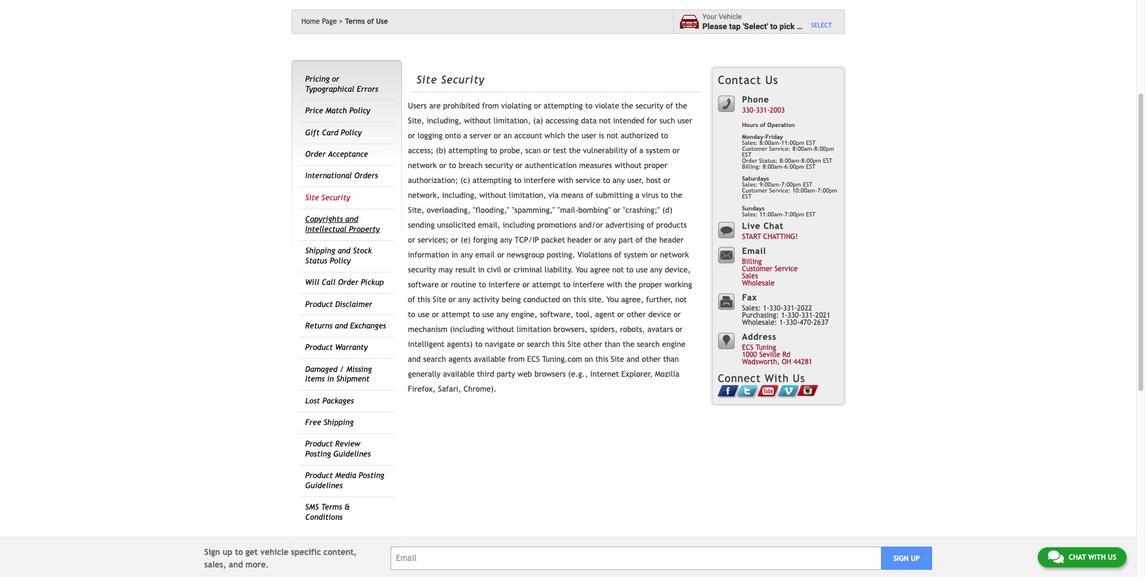 Task type: vqa. For each thing, say whether or not it's contained in the screenshot.
the right Us
yes



Task type: locate. For each thing, give the bounding box(es) containing it.
to left breach
[[449, 161, 456, 170]]

up
[[223, 547, 232, 557], [911, 554, 920, 563]]

site, down users
[[408, 116, 424, 125]]

disclaimer
[[335, 300, 372, 309]]

product down returns
[[305, 343, 333, 352]]

service
[[775, 265, 798, 273]]

limitation, down violating
[[493, 116, 531, 125]]

1 vertical spatial policy
[[341, 128, 362, 137]]

posting inside product review posting guidelines
[[305, 450, 331, 459]]

330- down phone
[[742, 106, 756, 115]]

or up (a)
[[534, 101, 541, 110]]

posting for product review posting guidelines
[[305, 450, 331, 459]]

sign inside "button"
[[893, 554, 909, 563]]

1 vertical spatial attempt
[[442, 310, 470, 319]]

0 vertical spatial security
[[636, 101, 664, 110]]

or up typographical
[[332, 75, 339, 84]]

result
[[455, 265, 476, 274]]

product
[[305, 300, 333, 309], [305, 343, 333, 352], [305, 440, 333, 449], [305, 471, 333, 480]]

on up software,
[[563, 295, 571, 304]]

use up the agree,
[[636, 265, 648, 274]]

2 site, from the top
[[408, 206, 424, 215]]

of down software
[[408, 295, 415, 304]]

vehicle inside your vehicle please tap 'select' to pick a vehicle
[[803, 21, 829, 31]]

not
[[599, 116, 611, 125], [607, 131, 618, 140], [612, 265, 624, 274], [675, 295, 687, 304]]

us right "comments" 'icon'
[[1108, 553, 1117, 562]]

2 vertical spatial us
[[1108, 553, 1117, 562]]

email
[[742, 246, 766, 256]]

lost packages
[[305, 396, 354, 405]]

1 sales: from the top
[[742, 140, 758, 146]]

rd
[[782, 351, 791, 359]]

engine,
[[511, 310, 537, 319]]

1 horizontal spatial us
[[793, 372, 805, 385]]

other down spiders, on the right bottom of the page
[[583, 340, 602, 349]]

0 horizontal spatial attempt
[[442, 310, 470, 319]]

without up "flooding,"
[[479, 191, 507, 200]]

attempt
[[532, 280, 561, 289], [442, 310, 470, 319]]

3 product from the top
[[305, 440, 333, 449]]

0 horizontal spatial header
[[567, 236, 592, 245]]

search down intelligent
[[423, 355, 446, 364]]

4 sales: from the top
[[742, 304, 761, 313]]

sign
[[204, 547, 220, 557], [893, 554, 909, 563]]

product for product disclaimer
[[305, 300, 333, 309]]

0 vertical spatial including,
[[427, 116, 462, 125]]

security up software
[[408, 265, 436, 274]]

to left get
[[235, 547, 243, 557]]

0 horizontal spatial in
[[327, 375, 334, 384]]

"flooding,"
[[473, 206, 510, 215]]

accessing
[[546, 116, 579, 125]]

content,
[[323, 547, 357, 557]]

tap
[[729, 21, 741, 31]]

being
[[502, 295, 521, 304]]

network up device,
[[660, 251, 689, 260]]

data
[[581, 116, 597, 125]]

1 vertical spatial site security
[[305, 193, 350, 202]]

agents)
[[447, 340, 473, 349]]

service: down friday
[[769, 145, 791, 152]]

or up engine
[[675, 325, 683, 334]]

information
[[408, 251, 449, 260]]

2 product from the top
[[305, 343, 333, 352]]

1 vertical spatial ecs
[[527, 355, 540, 364]]

from up web
[[508, 355, 525, 364]]

any left part
[[604, 236, 616, 245]]

terms right the page
[[345, 17, 365, 26]]

1 horizontal spatial up
[[911, 554, 920, 563]]

and
[[345, 215, 358, 224], [338, 246, 351, 255], [335, 321, 348, 330], [408, 355, 421, 364], [627, 355, 639, 364], [229, 560, 243, 569]]

agents
[[448, 355, 471, 364]]

2 vertical spatial customer
[[742, 265, 772, 273]]

sales: inside fax sales: 1-330-331-2022 purchasing: 1-330-331-2021 wholesale: 1-330-470-2637
[[742, 304, 761, 313]]

10:00am-
[[792, 187, 817, 194]]

1 horizontal spatial posting
[[359, 471, 384, 480]]

guidelines down review
[[333, 450, 371, 459]]

1 vertical spatial than
[[663, 355, 679, 364]]

wholesale:
[[742, 319, 777, 327]]

wadsworth,
[[742, 358, 780, 366]]

sign inside "sign up to get vehicle specific content, sales, and more."
[[204, 547, 220, 557]]

interfere up being
[[488, 280, 520, 289]]

system down authorized
[[646, 146, 670, 155]]

conducted
[[523, 295, 560, 304]]

and right the sales,
[[229, 560, 243, 569]]

available down agents
[[443, 370, 475, 379]]

terms inside sms terms & conditions
[[321, 503, 342, 512]]

engine
[[662, 340, 686, 349]]

1 horizontal spatial header
[[659, 236, 684, 245]]

in inside damaged / missing items in shipment
[[327, 375, 334, 384]]

prohibited
[[443, 101, 480, 110]]

1 horizontal spatial from
[[508, 355, 525, 364]]

limitation
[[517, 325, 551, 334]]

0 vertical spatial limitation,
[[493, 116, 531, 125]]

tcp/ip
[[515, 236, 539, 245]]

2 sales: from the top
[[742, 181, 758, 188]]

vehicle
[[803, 21, 829, 31], [260, 547, 289, 557]]

vehicle up "more."
[[260, 547, 289, 557]]

site security down international
[[305, 193, 350, 202]]

product warranty
[[305, 343, 368, 352]]

or down 'sending'
[[408, 236, 415, 245]]

product for product warranty
[[305, 343, 333, 352]]

1 vertical spatial limitation,
[[509, 191, 546, 200]]

or left an
[[494, 131, 501, 140]]

1 site, from the top
[[408, 116, 424, 125]]

0 vertical spatial chat
[[764, 221, 784, 231]]

ecs
[[742, 344, 754, 352], [527, 355, 540, 364]]

and inside "sign up to get vehicle specific content, sales, and more."
[[229, 560, 243, 569]]

agent
[[595, 310, 615, 319]]

policy for gift card policy
[[341, 128, 362, 137]]

start chatting! link
[[742, 233, 798, 241]]

331- inside phone 330-331-2003
[[756, 106, 770, 115]]

1 vertical spatial guidelines
[[305, 481, 343, 490]]

product inside product media posting guidelines
[[305, 471, 333, 480]]

1 horizontal spatial on
[[585, 355, 593, 364]]

1 vertical spatial from
[[508, 355, 525, 364]]

1 vertical spatial security
[[485, 161, 513, 170]]

of down "crashing;"
[[647, 221, 654, 230]]

seville
[[759, 351, 780, 359]]

1 vertical spatial posting
[[359, 471, 384, 480]]

shipment
[[336, 375, 370, 384]]

0 horizontal spatial search
[[423, 355, 446, 364]]

1 vertical spatial in
[[478, 265, 485, 274]]

product for product review posting guidelines
[[305, 440, 333, 449]]

1 horizontal spatial ecs
[[742, 344, 754, 352]]

customer
[[742, 145, 767, 152], [742, 187, 767, 194], [742, 265, 772, 273]]

0 vertical spatial policy
[[349, 106, 370, 115]]

posting inside product media posting guidelines
[[359, 471, 384, 480]]

1 vertical spatial user
[[582, 131, 596, 140]]

select
[[811, 21, 832, 28]]

in down the damaged
[[327, 375, 334, 384]]

2 vertical spatial in
[[327, 375, 334, 384]]

(e.g.,
[[568, 370, 588, 379]]

to left pick
[[770, 21, 778, 31]]

2 horizontal spatial us
[[1108, 553, 1117, 562]]

sign for sign up
[[893, 554, 909, 563]]

spiders,
[[590, 325, 618, 334]]

including,
[[427, 116, 462, 125], [442, 191, 477, 200]]

sales: down the fax
[[742, 304, 761, 313]]

us up phone
[[765, 73, 778, 86]]

terms
[[345, 17, 365, 26], [321, 503, 342, 512]]

1000
[[742, 351, 757, 359]]

you right site. at right
[[607, 295, 619, 304]]

1 vertical spatial site,
[[408, 206, 424, 215]]

phone 330-331-2003
[[742, 94, 785, 115]]

0 horizontal spatial chat
[[764, 221, 784, 231]]

guidelines inside product media posting guidelines
[[305, 481, 343, 490]]

us down 44281
[[793, 372, 805, 385]]

ecs down address
[[742, 344, 754, 352]]

0 horizontal spatial security
[[408, 265, 436, 274]]

0 vertical spatial with
[[558, 176, 573, 185]]

product up returns
[[305, 300, 333, 309]]

use up mechanism
[[418, 310, 430, 319]]

in
[[452, 251, 458, 260], [478, 265, 485, 274], [327, 375, 334, 384]]

a
[[797, 21, 801, 31], [463, 131, 467, 140], [639, 146, 644, 155], [635, 191, 639, 200]]

1 vertical spatial chat
[[1069, 553, 1086, 562]]

attempt up conducted
[[532, 280, 561, 289]]

3 sales: from the top
[[742, 211, 758, 218]]

2 vertical spatial with
[[1088, 553, 1106, 562]]

product inside product review posting guidelines
[[305, 440, 333, 449]]

guidelines inside product review posting guidelines
[[333, 450, 371, 459]]

search down avatars
[[637, 340, 660, 349]]

0 horizontal spatial 331-
[[756, 106, 770, 115]]

1 vertical spatial system
[[624, 251, 648, 260]]

terms up conditions
[[321, 503, 342, 512]]

intended
[[613, 116, 645, 125]]

0 vertical spatial guidelines
[[333, 450, 371, 459]]

in up may
[[452, 251, 458, 260]]

policy for price match policy
[[349, 106, 370, 115]]

0 vertical spatial user
[[677, 116, 692, 125]]

1 vertical spatial customer
[[742, 187, 767, 194]]

attempting up breach
[[448, 146, 488, 155]]

up inside "button"
[[911, 554, 920, 563]]

0 vertical spatial shipping
[[305, 246, 335, 255]]

site security
[[416, 73, 485, 86], [305, 193, 350, 202]]

0 vertical spatial vehicle
[[803, 21, 829, 31]]

access;
[[408, 146, 434, 155]]

to left probe,
[[490, 146, 497, 155]]

0 vertical spatial terms
[[345, 17, 365, 26]]

breach
[[459, 161, 483, 170]]

tool,
[[576, 310, 593, 319]]

stock
[[353, 246, 372, 255]]

and up property
[[345, 215, 358, 224]]

including
[[503, 221, 535, 230]]

1 horizontal spatial with
[[607, 280, 622, 289]]

vehicle inside "sign up to get vehicle specific content, sales, and more."
[[260, 547, 289, 557]]

security down international orders link
[[321, 193, 350, 202]]

or right host at right
[[663, 176, 671, 185]]

media
[[335, 471, 356, 480]]

7:00pm right 9:00am-
[[817, 187, 837, 194]]

chrome).
[[464, 385, 497, 394]]

more.
[[245, 560, 269, 569]]

of right part
[[636, 236, 643, 245]]

2 service: from the top
[[769, 187, 791, 194]]

guidelines for media
[[305, 481, 343, 490]]

review
[[335, 440, 360, 449]]

0 horizontal spatial ecs
[[527, 355, 540, 364]]

0 horizontal spatial terms
[[321, 503, 342, 512]]

attempting
[[544, 101, 583, 110], [448, 146, 488, 155], [472, 176, 512, 185]]

site security link
[[305, 193, 350, 202]]

1 vertical spatial on
[[585, 355, 593, 364]]

a right pick
[[797, 21, 801, 31]]

1 vertical spatial other
[[583, 340, 602, 349]]

a down authorized
[[639, 146, 644, 155]]

9:00am-
[[759, 181, 781, 188]]

up inside "sign up to get vehicle specific content, sales, and more."
[[223, 547, 232, 557]]

without up user, on the right of page
[[615, 161, 642, 170]]

1 vertical spatial you
[[607, 295, 619, 304]]

other
[[627, 310, 646, 319], [583, 340, 602, 349], [642, 355, 661, 364]]

this
[[418, 295, 430, 304], [573, 295, 586, 304], [552, 340, 565, 349], [596, 355, 608, 364]]

1 horizontal spatial attempt
[[532, 280, 561, 289]]

(d)
[[662, 206, 673, 215]]

authorization;
[[408, 176, 458, 185]]

header down products
[[659, 236, 684, 245]]

firefox,
[[408, 385, 436, 394]]

vehicle right pick
[[803, 21, 829, 31]]

ecs up web
[[527, 355, 540, 364]]

shipping
[[305, 246, 335, 255], [324, 418, 354, 427]]

2 horizontal spatial order
[[742, 157, 757, 164]]

0 horizontal spatial from
[[482, 101, 499, 110]]

use down activity
[[482, 310, 494, 319]]

guidelines down "media"
[[305, 481, 343, 490]]

shipping inside shipping and stock status policy
[[305, 246, 335, 255]]

1 product from the top
[[305, 300, 333, 309]]

1 vertical spatial vehicle
[[260, 547, 289, 557]]

1 horizontal spatial user
[[677, 116, 692, 125]]

3 customer from the top
[[742, 265, 772, 273]]

services;
[[418, 236, 449, 245]]

product warranty link
[[305, 343, 368, 352]]

1 horizontal spatial use
[[482, 310, 494, 319]]

to right virus
[[661, 191, 668, 200]]

chat down 11:00am-
[[764, 221, 784, 231]]

chat inside live chat start chatting!
[[764, 221, 784, 231]]

11:00pm
[[781, 140, 804, 146]]

0 horizontal spatial vehicle
[[260, 547, 289, 557]]

items
[[305, 375, 325, 384]]

sign for sign up to get vehicle specific content, sales, and more.
[[204, 547, 220, 557]]

status
[[305, 256, 327, 265]]

Email email field
[[391, 547, 881, 570]]

hours of operation monday-friday sales: 8:00am-11:00pm est customer service: 8:00am-8:00pm est order status: 8:00am-8:00pm est billing: 8:00am-6:00pm est saturdays sales: 9:00am-7:00pm est customer service: 10:00am-7:00pm est sundays sales: 11:00am-7:00pm est
[[742, 122, 837, 218]]

of down service
[[586, 191, 593, 200]]

security
[[636, 101, 664, 110], [485, 161, 513, 170], [408, 265, 436, 274]]

0 vertical spatial service:
[[769, 145, 791, 152]]

for
[[647, 116, 657, 125]]

1 horizontal spatial terms
[[345, 17, 365, 26]]

"mail-
[[558, 206, 578, 215]]

0 horizontal spatial you
[[576, 265, 588, 274]]

sales
[[742, 272, 758, 281]]

0 horizontal spatial network
[[408, 161, 437, 170]]

attempting down breach
[[472, 176, 512, 185]]

0 vertical spatial in
[[452, 251, 458, 260]]

copyrights and intellectual property link
[[305, 215, 380, 234]]

security up for
[[636, 101, 664, 110]]

1 vertical spatial us
[[793, 372, 805, 385]]

guidelines for review
[[333, 450, 371, 459]]

chat with us link
[[1038, 548, 1127, 568]]

sales: down hours on the right of the page
[[742, 140, 758, 146]]

0 horizontal spatial posting
[[305, 450, 331, 459]]

sms terms & conditions
[[305, 503, 350, 522]]

330- left 2637
[[788, 312, 801, 320]]

2 vertical spatial policy
[[330, 256, 351, 265]]

network down access;
[[408, 161, 437, 170]]

ecs inside address ecs tuning 1000 seville rd wadsworth, oh 44281
[[742, 344, 754, 352]]

2022
[[797, 304, 812, 313]]

0 vertical spatial posting
[[305, 450, 331, 459]]

1 customer from the top
[[742, 145, 767, 152]]

0 horizontal spatial up
[[223, 547, 232, 557]]

virus
[[642, 191, 659, 200]]

4 product from the top
[[305, 471, 333, 480]]

1 vertical spatial security
[[321, 193, 350, 202]]

8:00am- down 11:00pm
[[780, 157, 801, 164]]

limitation, up "spamming,"
[[509, 191, 546, 200]]

0 horizontal spatial user
[[582, 131, 596, 140]]

1 vertical spatial with
[[607, 280, 622, 289]]

interfere down authentication
[[524, 176, 555, 185]]

8:00pm right 11:00pm
[[814, 145, 834, 152]]

0 vertical spatial than
[[605, 340, 620, 349]]

1 vertical spatial proper
[[639, 280, 662, 289]]

product down free
[[305, 440, 333, 449]]

1 horizontal spatial security
[[441, 73, 485, 86]]

and inside the copyrights and intellectual property
[[345, 215, 358, 224]]

sales:
[[742, 140, 758, 146], [742, 181, 758, 188], [742, 211, 758, 218], [742, 304, 761, 313]]

available up third
[[474, 355, 506, 364]]

comments image
[[1048, 550, 1064, 564]]



Task type: describe. For each thing, give the bounding box(es) containing it.
'select'
[[743, 21, 768, 31]]

scan
[[525, 146, 541, 155]]

or inside 'pricing or typographical errors'
[[332, 75, 339, 84]]

pickup
[[361, 278, 384, 287]]

(e)
[[461, 236, 471, 245]]

7:00pm down the 10:00am- at the right top of the page
[[784, 211, 804, 218]]

network,
[[408, 191, 440, 200]]

of down authorized
[[630, 146, 637, 155]]

via
[[549, 191, 559, 200]]

to up mechanism
[[408, 310, 415, 319]]

web
[[518, 370, 532, 379]]

or down 'such'
[[673, 146, 680, 155]]

to up data
[[585, 101, 593, 110]]

to down liability.
[[563, 280, 571, 289]]

violate
[[595, 101, 619, 110]]

address
[[742, 332, 777, 342]]

sending
[[408, 221, 435, 230]]

any up submitting
[[613, 176, 625, 185]]

site up "are" at top left
[[416, 73, 437, 86]]

not right is
[[607, 131, 618, 140]]

order inside hours of operation monday-friday sales: 8:00am-11:00pm est customer service: 8:00am-8:00pm est order status: 8:00am-8:00pm est billing: 8:00am-6:00pm est saturdays sales: 9:00am-7:00pm est customer service: 10:00am-7:00pm est sundays sales: 11:00am-7:00pm est
[[742, 157, 757, 164]]

any down the routine
[[458, 295, 471, 304]]

0 vertical spatial you
[[576, 265, 588, 274]]

or right agent
[[617, 310, 625, 319]]

up for sign up to get vehicle specific content, sales, and more.
[[223, 547, 232, 557]]

2 horizontal spatial security
[[636, 101, 664, 110]]

software
[[408, 280, 439, 289]]

8:00am- up 9:00am-
[[763, 163, 784, 170]]

users
[[408, 101, 427, 110]]

1 horizontal spatial security
[[485, 161, 513, 170]]

not right agree
[[612, 265, 624, 274]]

2 header from the left
[[659, 236, 684, 245]]

0 horizontal spatial interfere
[[488, 280, 520, 289]]

live
[[742, 221, 761, 231]]

of left use
[[367, 17, 374, 26]]

0 horizontal spatial order
[[305, 150, 326, 159]]

(a)
[[533, 116, 543, 125]]

1 vertical spatial including,
[[442, 191, 477, 200]]

2 customer from the top
[[742, 187, 767, 194]]

2 horizontal spatial with
[[1088, 553, 1106, 562]]

violations
[[577, 251, 612, 260]]

to up the agree,
[[626, 265, 634, 274]]

or down limitation
[[517, 340, 525, 349]]

policy inside shipping and stock status policy
[[330, 256, 351, 265]]

activity
[[473, 295, 499, 304]]

vulnerability
[[583, 146, 628, 155]]

1 vertical spatial shipping
[[324, 418, 354, 427]]

and up generally
[[408, 355, 421, 364]]

without up navigate
[[487, 325, 514, 334]]

and up the explorer,
[[627, 355, 639, 364]]

0 vertical spatial system
[[646, 146, 670, 155]]

posting for product media posting guidelines
[[359, 471, 384, 480]]

1 vertical spatial attempting
[[448, 146, 488, 155]]

&
[[344, 503, 350, 512]]

copyrights
[[305, 215, 343, 224]]

mozilla
[[655, 370, 680, 379]]

ecs inside "users are prohibited from violating or attempting to violate the security of the site, including, without limitation, (a) accessing data not intended for such user or logging onto a server or an account which the user is not authorized to access; (b) attempting to probe, scan or test the vulnerability of a system or network or to breach security or authentication measures without proper authorization; (c) attempting to interfere with service to any user, host or network, including, without limitation, via means of submitting a virus to the site, overloading, "flooding," "spamming," "mail-bombing" or "crashing;" (d) sending unsolicited email, including promotions and/or advertising of products or services; or (e) forging any tcp/ip packet header or any part of the header information in any email or newsgroup posting. violations of system or network security may result in civil or criminal liability. you agree not to use any device, software or routine to interfere or attempt to interfere with the proper working of this site or any activity being conducted on this site. you agree, further, not to use or attempt to use any engine, software, tool, agent or other device or mechanism (including without limitation browsers, spiders, robots, avatars or intelligent agents) to navigate or search this site other than the search engine and search agents available from ecs tuning.com on this site and other than generally available third party web browsers (e.g., internet explorer, mozilla firefox, safari, chrome)."
[[527, 355, 540, 364]]

free shipping
[[305, 418, 354, 427]]

wholesale link
[[742, 279, 775, 288]]

any left device,
[[650, 265, 662, 274]]

users are prohibited from violating or attempting to violate the security of the site, including, without limitation, (a) accessing data not intended for such user or logging onto a server or an account which the user is not authorized to access; (b) attempting to probe, scan or test the vulnerability of a system or network or to breach security or authentication measures without proper authorization; (c) attempting to interfere with service to any user, host or network, including, without limitation, via means of submitting a virus to the site, overloading, "flooding," "spamming," "mail-bombing" or "crashing;" (d) sending unsolicited email, including promotions and/or advertising of products or services; or (e) forging any tcp/ip packet header or any part of the header information in any email or newsgroup posting. violations of system or network security may result in civil or criminal liability. you agree not to use any device, software or routine to interfere or attempt to interfere with the proper working of this site or any activity being conducted on this site. you agree, further, not to use or attempt to use any engine, software, tool, agent or other device or mechanism (including without limitation browsers, spiders, robots, avatars or intelligent agents) to navigate or search this site other than the search engine and search agents available from ecs tuning.com on this site and other than generally available third party web browsers (e.g., internet explorer, mozilla firefox, safari, chrome).
[[408, 101, 692, 394]]

1 horizontal spatial order
[[338, 278, 358, 287]]

330- up wholesale:
[[769, 304, 783, 313]]

price
[[305, 106, 323, 115]]

will
[[305, 278, 319, 287]]

1 horizontal spatial in
[[452, 251, 458, 260]]

site up internet
[[611, 355, 624, 364]]

software,
[[540, 310, 574, 319]]

to up activity
[[479, 280, 486, 289]]

1 vertical spatial network
[[660, 251, 689, 260]]

or left test at the top left of the page
[[543, 146, 551, 155]]

1 horizontal spatial you
[[607, 295, 619, 304]]

0 vertical spatial attempt
[[532, 280, 561, 289]]

330- down 2022
[[786, 319, 800, 327]]

use
[[376, 17, 388, 26]]

customer service link
[[742, 265, 798, 273]]

means
[[561, 191, 584, 200]]

billing link
[[742, 258, 762, 266]]

or down may
[[441, 280, 448, 289]]

2021
[[815, 312, 830, 320]]

navigate
[[485, 340, 515, 349]]

0 vertical spatial available
[[474, 355, 506, 364]]

a left virus
[[635, 191, 639, 200]]

shipping and stock status policy
[[305, 246, 372, 265]]

0 horizontal spatial on
[[563, 295, 571, 304]]

or down the routine
[[449, 295, 456, 304]]

site down software
[[433, 295, 446, 304]]

hours
[[742, 122, 758, 128]]

unsolicited
[[437, 221, 476, 230]]

free
[[305, 418, 321, 427]]

conditions
[[305, 513, 343, 522]]

or up violations
[[594, 236, 602, 245]]

or down probe,
[[515, 161, 523, 170]]

acceptance
[[328, 150, 368, 159]]

or left (e)
[[451, 236, 458, 245]]

damaged
[[305, 365, 337, 374]]

any down (e)
[[461, 251, 473, 260]]

to inside "sign up to get vehicle specific content, sales, and more."
[[235, 547, 243, 557]]

site down the 'browsers,'
[[567, 340, 581, 349]]

0 vertical spatial us
[[765, 73, 778, 86]]

or down products
[[650, 251, 658, 260]]

1 vertical spatial available
[[443, 370, 475, 379]]

0 vertical spatial other
[[627, 310, 646, 319]]

fax sales: 1-330-331-2022 purchasing: 1-330-331-2021 wholesale: 1-330-470-2637
[[742, 292, 830, 327]]

1- up wholesale:
[[763, 304, 769, 313]]

an
[[504, 131, 512, 140]]

a right onto
[[463, 131, 467, 140]]

1- right wholesale:
[[779, 319, 786, 327]]

home
[[301, 17, 320, 26]]

1 horizontal spatial 331-
[[783, 304, 797, 313]]

1 horizontal spatial than
[[663, 355, 679, 364]]

product for product media posting guidelines
[[305, 471, 333, 480]]

fax
[[742, 292, 757, 302]]

chat with us
[[1069, 553, 1117, 562]]

this up internet
[[596, 355, 608, 364]]

2 vertical spatial attempting
[[472, 176, 512, 185]]

customer inside email billing customer service sales wholesale
[[742, 265, 772, 273]]

billing:
[[742, 163, 761, 170]]

2 horizontal spatial 331-
[[801, 312, 815, 320]]

0 vertical spatial proper
[[644, 161, 668, 170]]

agree
[[590, 265, 610, 274]]

site up copyrights
[[305, 193, 319, 202]]

1 horizontal spatial site security
[[416, 73, 485, 86]]

8:00am- up status:
[[759, 140, 781, 146]]

to inside your vehicle please tap 'select' to pick a vehicle
[[770, 21, 778, 31]]

phone
[[742, 94, 769, 104]]

/
[[340, 365, 344, 374]]

select link
[[811, 21, 832, 29]]

2 vertical spatial security
[[408, 265, 436, 274]]

0 horizontal spatial site security
[[305, 193, 350, 202]]

please
[[702, 21, 727, 31]]

sales,
[[204, 560, 226, 569]]

returns
[[305, 321, 333, 330]]

of up 'such'
[[666, 101, 673, 110]]

posting.
[[547, 251, 575, 260]]

0 vertical spatial from
[[482, 101, 499, 110]]

routine
[[451, 280, 476, 289]]

1 header from the left
[[567, 236, 592, 245]]

sign up button
[[881, 547, 932, 570]]

11:00am-
[[759, 211, 784, 218]]

0 horizontal spatial than
[[605, 340, 620, 349]]

or up access;
[[408, 131, 415, 140]]

1- left 2022
[[781, 312, 788, 320]]

missing
[[346, 365, 372, 374]]

0 vertical spatial network
[[408, 161, 437, 170]]

up for sign up
[[911, 554, 920, 563]]

or right device
[[674, 310, 681, 319]]

0 horizontal spatial with
[[558, 176, 573, 185]]

1 service: from the top
[[769, 145, 791, 152]]

1 vertical spatial 8:00pm
[[801, 157, 821, 164]]

a inside your vehicle please tap 'select' to pick a vehicle
[[797, 21, 801, 31]]

product review posting guidelines
[[305, 440, 371, 459]]

not down working
[[675, 295, 687, 304]]

device,
[[665, 265, 691, 274]]

not down violate
[[599, 116, 611, 125]]

which
[[545, 131, 565, 140]]

any down including
[[500, 236, 512, 245]]

site.
[[589, 295, 604, 304]]

account
[[514, 131, 542, 140]]

orders
[[354, 171, 378, 180]]

or right the email
[[497, 251, 504, 260]]

to down 'such'
[[661, 131, 668, 140]]

7:00pm down the "6:00pm"
[[781, 181, 801, 188]]

to down probe,
[[514, 176, 521, 185]]

to down the '(including'
[[475, 340, 483, 349]]

this up 'tool,'
[[573, 295, 586, 304]]

to up submitting
[[603, 176, 610, 185]]

criminal
[[513, 265, 542, 274]]

or up mechanism
[[432, 310, 439, 319]]

part
[[619, 236, 633, 245]]

card
[[322, 128, 338, 137]]

2 horizontal spatial search
[[637, 340, 660, 349]]

of inside hours of operation monday-friday sales: 8:00am-11:00pm est customer service: 8:00am-8:00pm est order status: 8:00am-8:00pm est billing: 8:00am-6:00pm est saturdays sales: 9:00am-7:00pm est customer service: 10:00am-7:00pm est sundays sales: 11:00am-7:00pm est
[[760, 122, 766, 128]]

2 horizontal spatial in
[[478, 265, 485, 274]]

sign up to get vehicle specific content, sales, and more.
[[204, 547, 357, 569]]

or down submitting
[[613, 206, 621, 215]]

1 horizontal spatial chat
[[1069, 553, 1086, 562]]

probe,
[[500, 146, 523, 155]]

330- inside phone 330-331-2003
[[742, 106, 756, 115]]

free shipping link
[[305, 418, 354, 427]]

or down criminal
[[522, 280, 530, 289]]

any down being
[[497, 310, 509, 319]]

to up the '(including'
[[473, 310, 480, 319]]

call
[[322, 278, 336, 287]]

lost packages link
[[305, 396, 354, 405]]

of down part
[[614, 251, 621, 260]]

submitting
[[596, 191, 633, 200]]

1 horizontal spatial search
[[527, 340, 550, 349]]

2 horizontal spatial use
[[636, 265, 648, 274]]

0 vertical spatial attempting
[[544, 101, 583, 110]]

this up tuning.com
[[552, 340, 565, 349]]

0 vertical spatial 8:00pm
[[814, 145, 834, 152]]

email
[[475, 251, 495, 260]]

1 horizontal spatial interfere
[[524, 176, 555, 185]]

or right civil at the top left of the page
[[504, 265, 511, 274]]

may
[[438, 265, 453, 274]]

8:00am- up the "6:00pm"
[[792, 145, 814, 152]]

civil
[[487, 265, 501, 274]]

this down software
[[418, 295, 430, 304]]

specific
[[291, 547, 321, 557]]

warranty
[[335, 343, 368, 352]]

home page
[[301, 17, 337, 26]]

and inside shipping and stock status policy
[[338, 246, 351, 255]]

without up server
[[464, 116, 491, 125]]

us for connect
[[793, 372, 805, 385]]

terms of use
[[345, 17, 388, 26]]

your vehicle please tap 'select' to pick a vehicle
[[702, 13, 829, 31]]

and down product disclaimer link
[[335, 321, 348, 330]]

0 horizontal spatial use
[[418, 310, 430, 319]]

0 vertical spatial security
[[441, 73, 485, 86]]

us for chat
[[1108, 553, 1117, 562]]

gift card policy
[[305, 128, 362, 137]]

2 vertical spatial other
[[642, 355, 661, 364]]

2 horizontal spatial interfere
[[573, 280, 604, 289]]

or down "(b)"
[[439, 161, 447, 170]]



